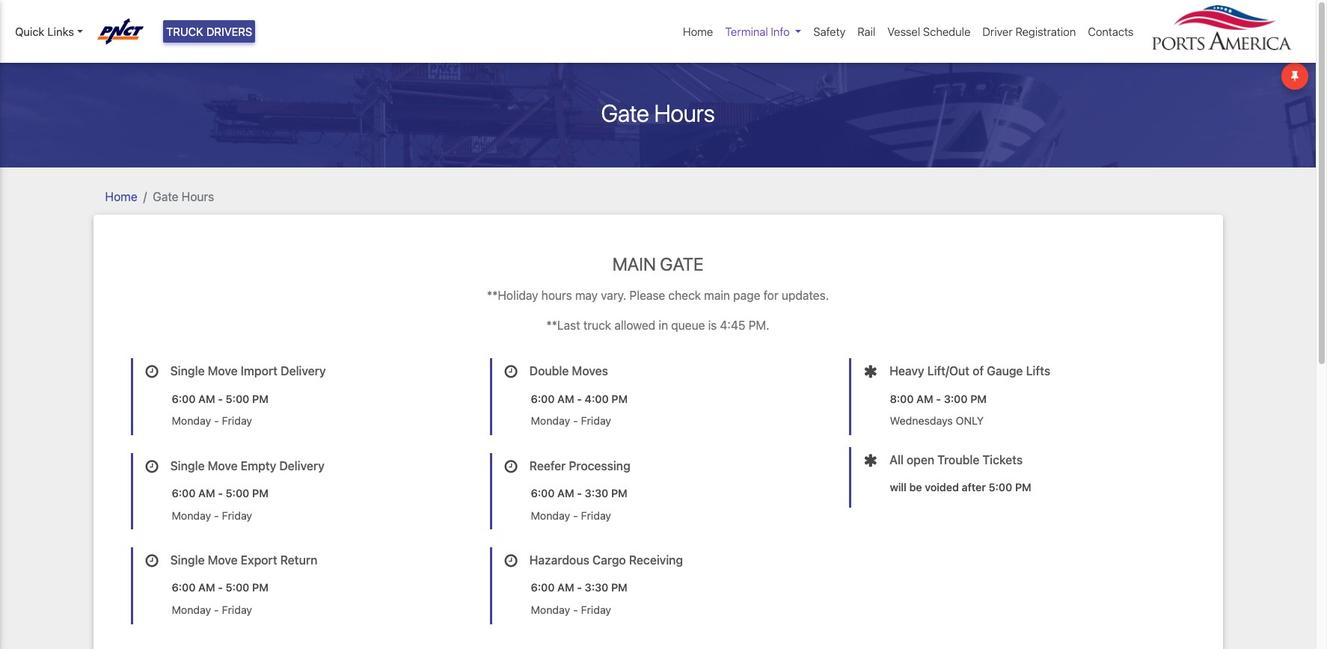 Task type: locate. For each thing, give the bounding box(es) containing it.
friday for single move import delivery
[[222, 415, 252, 428]]

monday for single move empty delivery
[[172, 509, 211, 522]]

6:00 down double
[[531, 393, 555, 405]]

0 horizontal spatial gate hours
[[153, 190, 214, 203]]

6:00 down single move import delivery
[[172, 393, 196, 405]]

single for single move export return
[[170, 554, 205, 568]]

pm down the tickets in the right bottom of the page
[[1016, 481, 1032, 494]]

monday - friday down single move export return
[[172, 604, 252, 617]]

monday - friday up single move empty delivery
[[172, 415, 252, 428]]

single move export return
[[170, 554, 318, 568]]

monday down 'hazardous'
[[531, 604, 571, 617]]

6:00
[[172, 393, 196, 405], [531, 393, 555, 405], [172, 487, 196, 500], [531, 487, 555, 500], [172, 582, 196, 595], [531, 582, 555, 595]]

friday up single move empty delivery
[[222, 415, 252, 428]]

is
[[709, 319, 717, 333]]

6:00 am - 3:30 pm for cargo
[[531, 582, 628, 595]]

6:00 for hazardous cargo receiving
[[531, 582, 555, 595]]

pm right the 4:00
[[612, 393, 628, 405]]

1 move from the top
[[208, 365, 238, 378]]

4:00
[[585, 393, 609, 405]]

heavy lift/out of gauge lifts
[[890, 365, 1051, 378]]

home
[[683, 25, 714, 38], [105, 190, 137, 203]]

pm right 3:00
[[971, 393, 987, 405]]

am down 'hazardous'
[[558, 582, 575, 595]]

6:00 am - 3:30 pm down the reefer processing on the left bottom of page
[[531, 487, 628, 500]]

am down single move import delivery
[[198, 393, 215, 405]]

for
[[764, 289, 779, 303]]

page
[[734, 289, 761, 303]]

pm down empty
[[252, 487, 269, 500]]

1 6:00 am - 3:30 pm from the top
[[531, 487, 628, 500]]

0 vertical spatial home
[[683, 25, 714, 38]]

monday for reefer processing
[[531, 509, 571, 522]]

1 horizontal spatial hours
[[655, 98, 715, 127]]

driver registration
[[983, 25, 1077, 38]]

receiving
[[629, 554, 683, 568]]

2 3:30 from the top
[[585, 582, 609, 595]]

1 vertical spatial move
[[208, 459, 238, 473]]

tickets
[[983, 453, 1023, 467]]

0 horizontal spatial home
[[105, 190, 137, 203]]

friday down single move export return
[[222, 604, 252, 617]]

gauge
[[987, 365, 1024, 378]]

5:00 down single move import delivery
[[226, 393, 250, 405]]

1 vertical spatial 6:00 am - 3:30 pm
[[531, 582, 628, 595]]

-
[[218, 393, 223, 405], [577, 393, 582, 405], [937, 393, 942, 405], [214, 415, 219, 428], [573, 415, 578, 428], [218, 487, 223, 500], [577, 487, 582, 500], [214, 509, 219, 522], [573, 509, 578, 522], [218, 582, 223, 595], [577, 582, 582, 595], [214, 604, 219, 617], [573, 604, 578, 617]]

voided
[[925, 481, 959, 494]]

pm down export
[[252, 582, 269, 595]]

queue
[[672, 319, 705, 333]]

monday down 6:00 am - 4:00 pm
[[531, 415, 571, 428]]

friday
[[222, 415, 252, 428], [581, 415, 612, 428], [222, 509, 252, 522], [581, 509, 612, 522], [222, 604, 252, 617], [581, 604, 612, 617]]

heavy
[[890, 365, 925, 378]]

main
[[613, 253, 656, 274]]

single for single move import delivery
[[170, 365, 205, 378]]

3 single from the top
[[170, 554, 205, 568]]

2 6:00 am - 3:30 pm from the top
[[531, 582, 628, 595]]

1 vertical spatial delivery
[[279, 459, 325, 473]]

6:00 am - 5:00 pm for import
[[172, 393, 269, 405]]

friday for single move export return
[[222, 604, 252, 617]]

single left empty
[[170, 459, 205, 473]]

2 move from the top
[[208, 459, 238, 473]]

3 move from the top
[[208, 554, 238, 568]]

monday - friday for single move import delivery
[[172, 415, 252, 428]]

6:00 for double moves
[[531, 393, 555, 405]]

am down double moves
[[558, 393, 575, 405]]

single left the import
[[170, 365, 205, 378]]

will be voided after 5:00 pm
[[890, 481, 1032, 494]]

2 vertical spatial move
[[208, 554, 238, 568]]

1 vertical spatial 3:30
[[585, 582, 609, 595]]

1 vertical spatial hours
[[182, 190, 214, 203]]

monday - friday for double moves
[[531, 415, 612, 428]]

6:00 am - 5:00 pm for empty
[[172, 487, 269, 500]]

1 6:00 am - 5:00 pm from the top
[[172, 393, 269, 405]]

pm
[[252, 393, 269, 405], [612, 393, 628, 405], [971, 393, 987, 405], [1016, 481, 1032, 494], [252, 487, 269, 500], [612, 487, 628, 500], [252, 582, 269, 595], [612, 582, 628, 595]]

3:30
[[585, 487, 609, 500], [585, 582, 609, 595]]

1 vertical spatial home
[[105, 190, 137, 203]]

friday down hazardous cargo receiving
[[581, 604, 612, 617]]

6:00 down 'hazardous'
[[531, 582, 555, 595]]

0 vertical spatial delivery
[[281, 365, 326, 378]]

6:00 for single move export return
[[172, 582, 196, 595]]

contacts
[[1089, 25, 1134, 38]]

single
[[170, 365, 205, 378], [170, 459, 205, 473], [170, 554, 205, 568]]

delivery
[[281, 365, 326, 378], [279, 459, 325, 473]]

pm down processing
[[612, 487, 628, 500]]

3:30 down hazardous cargo receiving
[[585, 582, 609, 595]]

5:00 down single move export return
[[226, 582, 250, 595]]

monday - friday for reefer processing
[[531, 509, 612, 522]]

am down single move empty delivery
[[198, 487, 215, 500]]

2 single from the top
[[170, 459, 205, 473]]

move left empty
[[208, 459, 238, 473]]

0 vertical spatial single
[[170, 365, 205, 378]]

1 single from the top
[[170, 365, 205, 378]]

6:00 am - 5:00 pm
[[172, 393, 269, 405], [172, 487, 269, 500], [172, 582, 269, 595]]

terminal
[[726, 25, 768, 38]]

friday down the 4:00
[[581, 415, 612, 428]]

am for single move import delivery
[[198, 393, 215, 405]]

2 vertical spatial single
[[170, 554, 205, 568]]

3:30 down processing
[[585, 487, 609, 500]]

monday - friday up single move export return
[[172, 509, 252, 522]]

truck
[[166, 25, 203, 38]]

monday - friday down 'hazardous'
[[531, 604, 612, 617]]

5:00
[[226, 393, 250, 405], [989, 481, 1013, 494], [226, 487, 250, 500], [226, 582, 250, 595]]

5:00 for single move empty delivery
[[226, 487, 250, 500]]

1 vertical spatial gate hours
[[153, 190, 214, 203]]

friday up single move export return
[[222, 509, 252, 522]]

all open trouble tickets
[[890, 453, 1023, 467]]

home link
[[677, 17, 720, 46], [105, 190, 137, 203]]

rail
[[858, 25, 876, 38]]

pm for single move empty delivery
[[252, 487, 269, 500]]

6:00 down single move empty delivery
[[172, 487, 196, 500]]

monday - friday
[[172, 415, 252, 428], [531, 415, 612, 428], [172, 509, 252, 522], [531, 509, 612, 522], [172, 604, 252, 617], [531, 604, 612, 617]]

am
[[198, 393, 215, 405], [558, 393, 575, 405], [917, 393, 934, 405], [198, 487, 215, 500], [558, 487, 575, 500], [198, 582, 215, 595], [558, 582, 575, 595]]

driver registration link
[[977, 17, 1083, 46]]

am for double moves
[[558, 393, 575, 405]]

0 vertical spatial 3:30
[[585, 487, 609, 500]]

move left export
[[208, 554, 238, 568]]

0 horizontal spatial home link
[[105, 190, 137, 203]]

1 vertical spatial single
[[170, 459, 205, 473]]

allowed
[[615, 319, 656, 333]]

2 horizontal spatial gate
[[660, 253, 704, 274]]

am down single move export return
[[198, 582, 215, 595]]

2 vertical spatial 6:00 am - 5:00 pm
[[172, 582, 269, 595]]

0 vertical spatial hours
[[655, 98, 715, 127]]

move left the import
[[208, 365, 238, 378]]

gate
[[601, 98, 649, 127], [153, 190, 179, 203], [660, 253, 704, 274]]

single move empty delivery
[[170, 459, 325, 473]]

3:00
[[944, 393, 968, 405]]

6:00 am - 4:00 pm
[[531, 393, 628, 405]]

1 horizontal spatial home
[[683, 25, 714, 38]]

monday up single move export return
[[172, 509, 211, 522]]

0 horizontal spatial gate
[[153, 190, 179, 203]]

0 vertical spatial home link
[[677, 17, 720, 46]]

main gate
[[613, 253, 704, 274]]

lift/out
[[928, 365, 970, 378]]

hours
[[655, 98, 715, 127], [182, 190, 214, 203]]

single left export
[[170, 554, 205, 568]]

5:00 down single move empty delivery
[[226, 487, 250, 500]]

6:00 am - 5:00 pm down single move empty delivery
[[172, 487, 269, 500]]

in
[[659, 319, 668, 333]]

move
[[208, 365, 238, 378], [208, 459, 238, 473], [208, 554, 238, 568]]

am up wednesdays
[[917, 393, 934, 405]]

monday
[[172, 415, 211, 428], [531, 415, 571, 428], [172, 509, 211, 522], [531, 509, 571, 522], [172, 604, 211, 617], [531, 604, 571, 617]]

2 6:00 am - 5:00 pm from the top
[[172, 487, 269, 500]]

1 3:30 from the top
[[585, 487, 609, 500]]

pm down the cargo
[[612, 582, 628, 595]]

0 vertical spatial 6:00 am - 5:00 pm
[[172, 393, 269, 405]]

0 vertical spatial gate
[[601, 98, 649, 127]]

friday up hazardous cargo receiving
[[581, 509, 612, 522]]

gate hours
[[601, 98, 715, 127], [153, 190, 214, 203]]

monday up single move empty delivery
[[172, 415, 211, 428]]

am for hazardous cargo receiving
[[558, 582, 575, 595]]

monday - friday up 'hazardous'
[[531, 509, 612, 522]]

am down the reefer processing on the left bottom of page
[[558, 487, 575, 500]]

1 vertical spatial home link
[[105, 190, 137, 203]]

1 vertical spatial 6:00 am - 5:00 pm
[[172, 487, 269, 500]]

reefer processing
[[530, 459, 631, 473]]

pm down the import
[[252, 393, 269, 405]]

lifts
[[1027, 365, 1051, 378]]

monday - friday down 6:00 am - 4:00 pm
[[531, 415, 612, 428]]

5:00 for single move export return
[[226, 582, 250, 595]]

delivery for single move empty delivery
[[279, 459, 325, 473]]

6:00 down single move export return
[[172, 582, 196, 595]]

6:00 am - 5:00 pm down single move export return
[[172, 582, 269, 595]]

monday down single move export return
[[172, 604, 211, 617]]

truck drivers link
[[163, 20, 255, 43]]

hazardous
[[530, 554, 590, 568]]

cargo
[[593, 554, 626, 568]]

am for reefer processing
[[558, 487, 575, 500]]

6:00 down reefer
[[531, 487, 555, 500]]

0 vertical spatial 6:00 am - 3:30 pm
[[531, 487, 628, 500]]

3 6:00 am - 5:00 pm from the top
[[172, 582, 269, 595]]

2 vertical spatial gate
[[660, 253, 704, 274]]

of
[[973, 365, 984, 378]]

1 vertical spatial gate
[[153, 190, 179, 203]]

8:00
[[890, 393, 914, 405]]

6:00 am - 3:30 pm down 'hazardous'
[[531, 582, 628, 595]]

6:00 am - 5:00 pm down single move import delivery
[[172, 393, 269, 405]]

delivery right empty
[[279, 459, 325, 473]]

monday - friday for hazardous cargo receiving
[[531, 604, 612, 617]]

6:00 am - 3:30 pm for processing
[[531, 487, 628, 500]]

0 vertical spatial move
[[208, 365, 238, 378]]

monday up 'hazardous'
[[531, 509, 571, 522]]

drivers
[[206, 25, 252, 38]]

move for import
[[208, 365, 238, 378]]

1 horizontal spatial gate hours
[[601, 98, 715, 127]]

delivery right the import
[[281, 365, 326, 378]]

1 horizontal spatial home link
[[677, 17, 720, 46]]

check
[[669, 289, 701, 303]]

**holiday
[[487, 289, 539, 303]]



Task type: vqa. For each thing, say whether or not it's contained in the screenshot.
'Double Moves'
yes



Task type: describe. For each thing, give the bounding box(es) containing it.
moves
[[572, 365, 608, 378]]

6:00 am - 5:00 pm for export
[[172, 582, 269, 595]]

pm.
[[749, 319, 770, 333]]

move for export
[[208, 554, 238, 568]]

1 horizontal spatial gate
[[601, 98, 649, 127]]

double
[[530, 365, 569, 378]]

will
[[890, 481, 907, 494]]

main
[[705, 289, 731, 303]]

pm for single move export return
[[252, 582, 269, 595]]

6:00 for single move empty delivery
[[172, 487, 196, 500]]

4:45
[[720, 319, 746, 333]]

links
[[47, 25, 74, 38]]

pm for heavy lift/out of gauge lifts
[[971, 393, 987, 405]]

may
[[575, 289, 598, 303]]

am for heavy lift/out of gauge lifts
[[917, 393, 934, 405]]

all
[[890, 453, 904, 467]]

pm for double moves
[[612, 393, 628, 405]]

export
[[241, 554, 277, 568]]

be
[[910, 481, 923, 494]]

move for empty
[[208, 459, 238, 473]]

vessel schedule
[[888, 25, 971, 38]]

am for single move empty delivery
[[198, 487, 215, 500]]

**last truck allowed in queue is 4:45 pm.
[[547, 319, 770, 333]]

pm for hazardous cargo receiving
[[612, 582, 628, 595]]

empty
[[241, 459, 276, 473]]

6:00 for reefer processing
[[531, 487, 555, 500]]

safety link
[[808, 17, 852, 46]]

5:00 for single move import delivery
[[226, 393, 250, 405]]

single for single move empty delivery
[[170, 459, 205, 473]]

truck drivers
[[166, 25, 252, 38]]

updates.
[[782, 289, 829, 303]]

schedule
[[924, 25, 971, 38]]

5:00 right after
[[989, 481, 1013, 494]]

wednesdays only
[[890, 415, 984, 428]]

processing
[[569, 459, 631, 473]]

monday for single move import delivery
[[172, 415, 211, 428]]

truck
[[584, 319, 612, 333]]

0 horizontal spatial hours
[[182, 190, 214, 203]]

double moves
[[530, 365, 608, 378]]

trouble
[[938, 453, 980, 467]]

open
[[907, 453, 935, 467]]

please
[[630, 289, 666, 303]]

3:30 for processing
[[585, 487, 609, 500]]

hazardous cargo receiving
[[530, 554, 683, 568]]

safety
[[814, 25, 846, 38]]

after
[[962, 481, 986, 494]]

pm for reefer processing
[[612, 487, 628, 500]]

only
[[956, 415, 984, 428]]

delivery for single move import delivery
[[281, 365, 326, 378]]

monday for double moves
[[531, 415, 571, 428]]

monday - friday for single move export return
[[172, 604, 252, 617]]

6:00 for single move import delivery
[[172, 393, 196, 405]]

vary.
[[601, 289, 627, 303]]

vessel schedule link
[[882, 17, 977, 46]]

contacts link
[[1083, 17, 1140, 46]]

pm for single move import delivery
[[252, 393, 269, 405]]

return
[[280, 554, 318, 568]]

**holiday hours may vary. please check main page for updates.
[[487, 289, 829, 303]]

friday for single move empty delivery
[[222, 509, 252, 522]]

3:30 for cargo
[[585, 582, 609, 595]]

quick links link
[[15, 23, 83, 40]]

am for single move export return
[[198, 582, 215, 595]]

reefer
[[530, 459, 566, 473]]

friday for reefer processing
[[581, 509, 612, 522]]

monday - friday for single move empty delivery
[[172, 509, 252, 522]]

registration
[[1016, 25, 1077, 38]]

vessel
[[888, 25, 921, 38]]

monday for single move export return
[[172, 604, 211, 617]]

info
[[771, 25, 790, 38]]

monday for hazardous cargo receiving
[[531, 604, 571, 617]]

quick
[[15, 25, 44, 38]]

import
[[241, 365, 278, 378]]

0 vertical spatial gate hours
[[601, 98, 715, 127]]

friday for hazardous cargo receiving
[[581, 604, 612, 617]]

driver
[[983, 25, 1013, 38]]

wednesdays
[[890, 415, 953, 428]]

rail link
[[852, 17, 882, 46]]

single move import delivery
[[170, 365, 326, 378]]

terminal info link
[[720, 17, 808, 46]]

friday for double moves
[[581, 415, 612, 428]]

hours
[[542, 289, 572, 303]]

terminal info
[[726, 25, 790, 38]]

**last
[[547, 319, 581, 333]]

8:00 am - 3:00 pm
[[890, 393, 987, 405]]

quick links
[[15, 25, 74, 38]]



